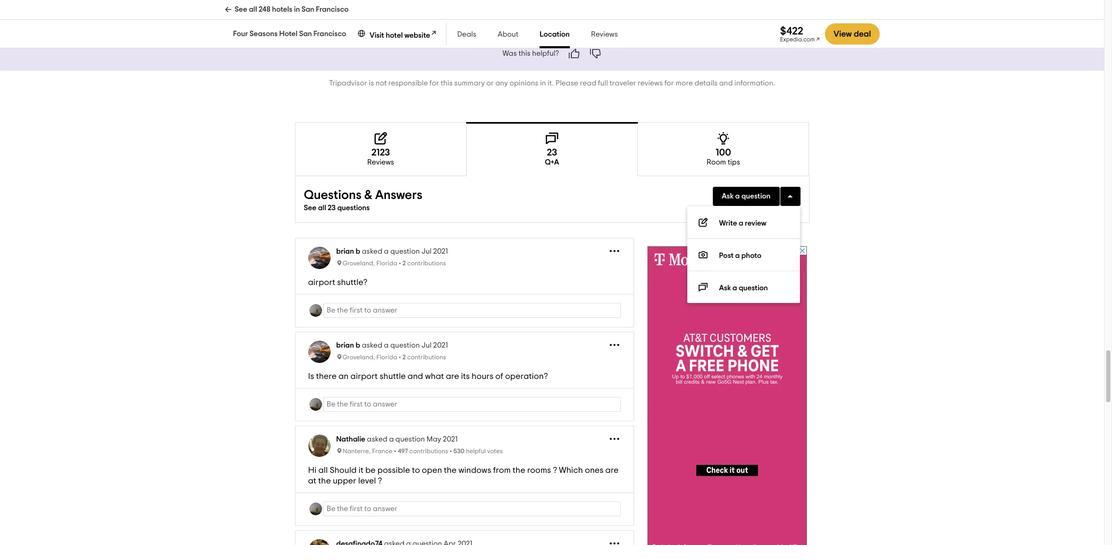 Task type: vqa. For each thing, say whether or not it's contained in the screenshot.
the 18 to the left
no



Task type: locate. For each thing, give the bounding box(es) containing it.
1 brian b link from the top
[[336, 248, 360, 256]]

contributions up 'airport shuttle?' 'link'
[[407, 261, 446, 267]]

2021 up 'airport shuttle?' 'link'
[[433, 248, 448, 256]]

0 horizontal spatial are
[[446, 373, 459, 381]]

2021
[[433, 248, 448, 256], [433, 343, 448, 350], [443, 437, 458, 444]]

0 vertical spatial be the first to answer text field
[[323, 304, 621, 319]]

2 for there
[[403, 355, 406, 361]]

there
[[316, 373, 337, 381]]

the right at
[[318, 478, 331, 486]]

248
[[259, 6, 270, 13]]

asked up shuttle
[[362, 343, 382, 350]]

ask a question
[[722, 193, 771, 201], [719, 285, 768, 293]]

1 vertical spatial all
[[318, 205, 326, 212]]

brian for shuttle?
[[336, 248, 354, 256]]

0 vertical spatial see
[[235, 6, 247, 13]]

hotel
[[386, 32, 403, 39]]

all
[[249, 6, 257, 13], [318, 205, 326, 212], [318, 467, 328, 475]]

asked for there
[[362, 343, 382, 350]]

windows
[[458, 467, 491, 475]]

asked up shuttle?
[[362, 248, 382, 256]]

brian up shuttle?
[[336, 248, 354, 256]]

1 horizontal spatial are
[[605, 467, 619, 475]]

2 contributions up 'airport shuttle?' 'link'
[[403, 261, 446, 267]]

b
[[356, 248, 360, 256], [356, 343, 360, 350]]

1 vertical spatial are
[[605, 467, 619, 475]]

1 vertical spatial in
[[540, 80, 546, 87]]

1 vertical spatial be the first to answer text field
[[323, 398, 621, 413]]

ask up write
[[722, 193, 734, 201]]

advertisement region
[[648, 247, 807, 546]]

Be the first to answer text field
[[323, 304, 621, 319], [323, 398, 621, 413], [323, 503, 621, 517]]

tripadvisor is not responsible for this summary or any opinions in it. please read full traveler reviews for more details and information.
[[329, 80, 775, 87]]

1 2 contributions from the top
[[403, 261, 446, 267]]

1 horizontal spatial for
[[664, 80, 674, 87]]

0 vertical spatial b
[[356, 248, 360, 256]]

responsible
[[388, 80, 428, 87]]

hotels
[[272, 6, 292, 13]]

review
[[745, 220, 766, 228]]

airport right an
[[350, 373, 378, 381]]

post
[[719, 253, 734, 260]]

for left "more"
[[664, 80, 674, 87]]

operation?
[[505, 373, 548, 381]]

all down questions
[[318, 205, 326, 212]]

0 vertical spatial 2 contributions
[[403, 261, 446, 267]]

0 vertical spatial 23
[[547, 148, 557, 158]]

rooms
[[527, 467, 551, 475]]

all inside questions & answers see all 23 questions
[[318, 205, 326, 212]]

are left its at left
[[446, 373, 459, 381]]

23 down questions
[[328, 205, 336, 212]]

are inside hi all   should it be possible to open the windows from the rooms ?   which ones are at the upper level ?
[[605, 467, 619, 475]]

2 2 from the top
[[403, 355, 406, 361]]

contributions for shuttle?
[[407, 261, 446, 267]]

3 be the first to answer text field from the top
[[323, 503, 621, 517]]

a
[[735, 193, 740, 201], [739, 220, 743, 228], [384, 248, 389, 256], [735, 253, 740, 260], [733, 285, 737, 293], [384, 343, 389, 350], [389, 437, 394, 444]]

1 horizontal spatial this
[[519, 50, 531, 57]]

in right hotels
[[294, 6, 300, 13]]

1 brian from the top
[[336, 248, 354, 256]]

was
[[503, 50, 517, 57]]

0 horizontal spatial reviews
[[367, 159, 394, 167]]

0 vertical spatial 2
[[403, 261, 406, 267]]

2 brian b link from the top
[[336, 343, 360, 350]]

2 vertical spatial all
[[318, 467, 328, 475]]

jul for there
[[421, 343, 432, 350]]

0 vertical spatial asked
[[362, 248, 382, 256]]

airport shuttle?
[[308, 279, 367, 287]]

an
[[339, 373, 349, 381]]

1 vertical spatial airport
[[350, 373, 378, 381]]

ask a question inside button
[[722, 193, 771, 201]]

0 vertical spatial all
[[249, 6, 257, 13]]

for right responsible on the left
[[430, 80, 439, 87]]

be the first to answer text field down hi all   should it be possible to open the windows from the rooms ?   which ones are at the upper level ? link
[[323, 503, 621, 517]]

1 vertical spatial 23
[[328, 205, 336, 212]]

1 vertical spatial contributions
[[407, 355, 446, 361]]

brian up an
[[336, 343, 354, 350]]

jul up 'airport shuttle?' 'link'
[[421, 248, 432, 256]]

1 horizontal spatial 23
[[547, 148, 557, 158]]

23 up q+a
[[547, 148, 557, 158]]

francisco
[[316, 6, 349, 13], [314, 30, 346, 38]]

$422
[[780, 26, 803, 36]]

see
[[235, 6, 247, 13], [304, 205, 316, 212]]

the right from
[[513, 467, 525, 475]]

0 vertical spatial this
[[519, 50, 531, 57]]

? right rooms
[[553, 467, 557, 475]]

are
[[446, 373, 459, 381], [605, 467, 619, 475]]

2 2 contributions from the top
[[403, 355, 446, 361]]

1 horizontal spatial see
[[304, 205, 316, 212]]

in left it.
[[540, 80, 546, 87]]

0 vertical spatial brian
[[336, 248, 354, 256]]

2
[[403, 261, 406, 267], [403, 355, 406, 361]]

this left summary
[[441, 80, 453, 87]]

ask a question down the post a photo
[[719, 285, 768, 293]]

b for shuttle?
[[356, 248, 360, 256]]

0 horizontal spatial in
[[294, 6, 300, 13]]

question
[[741, 193, 771, 201], [390, 248, 420, 256], [739, 285, 768, 293], [390, 343, 420, 350], [395, 437, 425, 444]]

1 horizontal spatial the
[[444, 467, 457, 475]]

reviews up full at the top of the page
[[591, 31, 618, 38]]

497 contributions 530 helpful votes
[[398, 449, 503, 455]]

reviews
[[591, 31, 618, 38], [367, 159, 394, 167]]

0 vertical spatial francisco
[[316, 6, 349, 13]]

san right hotel
[[299, 30, 312, 38]]

contributions
[[407, 261, 446, 267], [407, 355, 446, 361], [409, 449, 448, 455]]

0 vertical spatial 2021
[[433, 248, 448, 256]]

please
[[556, 80, 578, 87]]

0 vertical spatial brian b link
[[336, 248, 360, 256]]

airport left shuttle?
[[308, 279, 335, 287]]

see all 248 hotels in san francisco
[[235, 6, 349, 13]]

ask down post
[[719, 285, 731, 293]]

four
[[233, 30, 248, 38]]

1 horizontal spatial and
[[719, 80, 733, 87]]

0 horizontal spatial for
[[430, 80, 439, 87]]

1 vertical spatial ask a question
[[719, 285, 768, 293]]

be the first to answer text field down its at left
[[323, 398, 621, 413]]

brian b link for there
[[336, 343, 360, 350]]

1 be the first to answer text field from the top
[[323, 304, 621, 319]]

0 horizontal spatial ?
[[378, 478, 382, 486]]

it
[[359, 467, 363, 475]]

1 vertical spatial francisco
[[314, 30, 346, 38]]

brian b link up shuttle?
[[336, 248, 360, 256]]

reviews
[[638, 80, 663, 87]]

jul up is there an airport shuttle and what are its hours of operation?
[[421, 343, 432, 350]]

1 vertical spatial brian
[[336, 343, 354, 350]]

1 vertical spatial 2 contributions
[[403, 355, 446, 361]]

asked right nathalie on the bottom left of page
[[367, 437, 387, 444]]

and right details
[[719, 80, 733, 87]]

0 vertical spatial ask
[[722, 193, 734, 201]]

1 vertical spatial jul
[[421, 343, 432, 350]]

full
[[598, 80, 608, 87]]

brian b asked a question jul 2021 up shuttle?
[[336, 248, 448, 256]]

are right ones
[[605, 467, 619, 475]]

questions
[[337, 205, 370, 212]]

2021 for there
[[433, 343, 448, 350]]

in
[[294, 6, 300, 13], [540, 80, 546, 87]]

1 vertical spatial brian b asked a question jul 2021
[[336, 343, 448, 350]]

2 contributions up is there an airport shuttle and what are its hours of operation?
[[403, 355, 446, 361]]

tips
[[728, 159, 740, 167]]

23 inside 23 q+a
[[547, 148, 557, 158]]

francisco up four seasons hotel san francisco
[[316, 6, 349, 13]]

hi all   should it be possible to open the windows from the rooms ?   which ones are at the upper level ? link
[[308, 466, 621, 487]]

ask
[[722, 193, 734, 201], [719, 285, 731, 293]]

1 vertical spatial brian b link
[[336, 343, 360, 350]]

reviews down 2123
[[367, 159, 394, 167]]

0 vertical spatial ask a question
[[722, 193, 771, 201]]

1 vertical spatial 2021
[[433, 343, 448, 350]]

0 vertical spatial reviews
[[591, 31, 618, 38]]

photo
[[741, 253, 762, 260]]

2 jul from the top
[[421, 343, 432, 350]]

or
[[486, 80, 494, 87]]

contributions up is there an airport shuttle and what are its hours of operation?
[[407, 355, 446, 361]]

ask a question up write a review link
[[722, 193, 771, 201]]

brian b link
[[336, 248, 360, 256], [336, 343, 360, 350]]

visit
[[370, 32, 384, 39]]

1 vertical spatial 2
[[403, 355, 406, 361]]

see down questions
[[304, 205, 316, 212]]

0 horizontal spatial airport
[[308, 279, 335, 287]]

0 vertical spatial jul
[[421, 248, 432, 256]]

0 vertical spatial and
[[719, 80, 733, 87]]

hours
[[472, 373, 494, 381]]

2 brian b asked a question jul 2021 from the top
[[336, 343, 448, 350]]

1 vertical spatial this
[[441, 80, 453, 87]]

?
[[553, 467, 557, 475], [378, 478, 382, 486]]

and left what
[[408, 373, 423, 381]]

0 vertical spatial contributions
[[407, 261, 446, 267]]

write
[[719, 220, 737, 228]]

read
[[580, 80, 596, 87]]

1 vertical spatial and
[[408, 373, 423, 381]]

traveler
[[610, 80, 636, 87]]

all left 248
[[249, 6, 257, 13]]

1 brian b asked a question jul 2021 from the top
[[336, 248, 448, 256]]

1 vertical spatial asked
[[362, 343, 382, 350]]

brian b link up an
[[336, 343, 360, 350]]

1 horizontal spatial reviews
[[591, 31, 618, 38]]

2 be the first to answer text field from the top
[[323, 398, 621, 413]]

1 b from the top
[[356, 248, 360, 256]]

? right level
[[378, 478, 382, 486]]

airport inside is there an airport shuttle and what are its hours of operation? link
[[350, 373, 378, 381]]

be the first to answer text field down 'airport shuttle?' 'link'
[[323, 304, 621, 319]]

deals
[[457, 31, 476, 38]]

airport shuttle? link
[[308, 278, 621, 288]]

brian
[[336, 248, 354, 256], [336, 343, 354, 350]]

2 brian from the top
[[336, 343, 354, 350]]

0 vertical spatial are
[[446, 373, 459, 381]]

this
[[519, 50, 531, 57], [441, 80, 453, 87]]

1 horizontal spatial airport
[[350, 373, 378, 381]]

2021 up 497 contributions 530 helpful votes
[[443, 437, 458, 444]]

the right the open
[[444, 467, 457, 475]]

asked
[[362, 248, 382, 256], [362, 343, 382, 350], [367, 437, 387, 444]]

0 horizontal spatial this
[[441, 80, 453, 87]]

this right was
[[519, 50, 531, 57]]

questions
[[304, 189, 362, 202]]

1 2 from the top
[[403, 261, 406, 267]]

1 vertical spatial b
[[356, 343, 360, 350]]

brian b asked a question jul 2021 up shuttle
[[336, 343, 448, 350]]

1 horizontal spatial ?
[[553, 467, 557, 475]]

0 vertical spatial brian b asked a question jul 2021
[[336, 248, 448, 256]]

san right hotels
[[302, 6, 314, 13]]

all right hi at the left
[[318, 467, 328, 475]]

2 contributions for there
[[403, 355, 446, 361]]

2021 up what
[[433, 343, 448, 350]]

and
[[719, 80, 733, 87], [408, 373, 423, 381]]

all inside hi all   should it be possible to open the windows from the rooms ?   which ones are at the upper level ?
[[318, 467, 328, 475]]

0 horizontal spatial 23
[[328, 205, 336, 212]]

francisco right hotel
[[314, 30, 346, 38]]

room
[[707, 159, 726, 167]]

2 vertical spatial be the first to answer text field
[[323, 503, 621, 517]]

1 vertical spatial see
[[304, 205, 316, 212]]

contributions down may
[[409, 449, 448, 455]]

2 b from the top
[[356, 343, 360, 350]]

2 for shuttle?
[[403, 261, 406, 267]]

for
[[430, 80, 439, 87], [664, 80, 674, 87]]

be the first to answer text field for windows
[[323, 503, 621, 517]]

0 vertical spatial airport
[[308, 279, 335, 287]]

1 jul from the top
[[421, 248, 432, 256]]

see left 248
[[235, 6, 247, 13]]



Task type: describe. For each thing, give the bounding box(es) containing it.
all for see
[[249, 6, 257, 13]]

expedia.com
[[780, 36, 815, 42]]

airport inside 'airport shuttle?' 'link'
[[308, 279, 335, 287]]

2 vertical spatial contributions
[[409, 449, 448, 455]]

nathalie
[[336, 437, 365, 444]]

four seasons hotel san francisco
[[233, 30, 346, 38]]

&
[[364, 189, 372, 202]]

is
[[308, 373, 314, 381]]

1 horizontal spatial in
[[540, 80, 546, 87]]

post a photo
[[719, 253, 762, 260]]

0 horizontal spatial the
[[318, 478, 331, 486]]

jul for shuttle?
[[421, 248, 432, 256]]

23 q+a
[[545, 148, 559, 167]]

location
[[540, 31, 570, 38]]

q+a
[[545, 159, 559, 167]]

see all 248 hotels in san francisco link
[[225, 0, 349, 19]]

should
[[330, 467, 357, 475]]

asked for shuttle?
[[362, 248, 382, 256]]

100
[[716, 148, 731, 158]]

0 vertical spatial in
[[294, 6, 300, 13]]

it.
[[548, 80, 554, 87]]

is
[[369, 80, 374, 87]]

100 room tips
[[707, 148, 740, 167]]

deal
[[854, 30, 871, 38]]

0 horizontal spatial and
[[408, 373, 423, 381]]

view deal button
[[825, 23, 880, 45]]

from
[[493, 467, 511, 475]]

all for hi
[[318, 467, 328, 475]]

2 for from the left
[[664, 80, 674, 87]]

write a review link
[[687, 207, 800, 239]]

write a review
[[719, 220, 766, 228]]

be
[[365, 467, 376, 475]]

2 contributions for shuttle?
[[403, 261, 446, 267]]

seasons
[[250, 30, 278, 38]]

brian for there
[[336, 343, 354, 350]]

level
[[358, 478, 376, 486]]

possible
[[377, 467, 410, 475]]

1 vertical spatial ?
[[378, 478, 382, 486]]

view deal
[[834, 30, 871, 38]]

b for there
[[356, 343, 360, 350]]

530
[[453, 449, 465, 455]]

question inside 'ask a question' button
[[741, 193, 771, 201]]

hi all   should it be possible to open the windows from the rooms ?   which ones are at the upper level ?
[[308, 467, 619, 486]]

which
[[559, 467, 583, 475]]

more
[[676, 80, 693, 87]]

opinions
[[510, 80, 539, 87]]

brian b asked a question jul 2021 for there
[[336, 343, 448, 350]]

tripadvisor
[[329, 80, 367, 87]]

ones
[[585, 467, 604, 475]]

see inside questions & answers see all 23 questions
[[304, 205, 316, 212]]

francisco inside see all 248 hotels in san francisco link
[[316, 6, 349, 13]]

497
[[398, 449, 408, 455]]

shuttle
[[380, 373, 406, 381]]

details
[[695, 80, 718, 87]]

contributions for there
[[407, 355, 446, 361]]

2 vertical spatial 2021
[[443, 437, 458, 444]]

at
[[308, 478, 316, 486]]

upper
[[333, 478, 356, 486]]

nathalie link
[[336, 437, 365, 444]]

any
[[495, 80, 508, 87]]

hi
[[308, 467, 317, 475]]

to
[[412, 467, 420, 475]]

not
[[376, 80, 387, 87]]

visit hotel website link
[[357, 28, 438, 40]]

0 vertical spatial san
[[302, 6, 314, 13]]

is there an airport shuttle and what are its hours of operation? link
[[308, 372, 621, 382]]

questions & answers see all 23 questions
[[304, 189, 422, 212]]

1 for from the left
[[430, 80, 439, 87]]

2 vertical spatial asked
[[367, 437, 387, 444]]

may
[[427, 437, 441, 444]]

2021 for shuttle?
[[433, 248, 448, 256]]

ask inside button
[[722, 193, 734, 201]]

of
[[495, 373, 503, 381]]

0 horizontal spatial see
[[235, 6, 247, 13]]

information.
[[734, 80, 775, 87]]

23 inside questions & answers see all 23 questions
[[328, 205, 336, 212]]

was this helpful?
[[503, 50, 559, 57]]

what
[[425, 373, 444, 381]]

shuttle?
[[337, 279, 367, 287]]

1 vertical spatial san
[[299, 30, 312, 38]]

a inside button
[[735, 193, 740, 201]]

0 vertical spatial ?
[[553, 467, 557, 475]]

2123
[[371, 148, 390, 158]]

summary
[[454, 80, 485, 87]]

ask a question button
[[713, 187, 780, 206]]

answers
[[375, 189, 422, 202]]

brian b asked a question jul 2021 for shuttle?
[[336, 248, 448, 256]]

website
[[404, 32, 430, 39]]

visit hotel website
[[370, 32, 430, 39]]

about
[[498, 31, 519, 38]]

its
[[461, 373, 470, 381]]

2123 reviews
[[367, 148, 394, 167]]

2 horizontal spatial the
[[513, 467, 525, 475]]

is there an airport shuttle and what are its hours of operation?
[[308, 373, 548, 381]]

1 vertical spatial ask
[[719, 285, 731, 293]]

helpful
[[466, 449, 486, 455]]

open
[[422, 467, 442, 475]]

view
[[834, 30, 852, 38]]

nathalie asked a question may 2021
[[336, 437, 458, 444]]

be the first to answer text field for hours
[[323, 398, 621, 413]]

1 vertical spatial reviews
[[367, 159, 394, 167]]

votes
[[487, 449, 503, 455]]

brian b link for shuttle?
[[336, 248, 360, 256]]

helpful?
[[532, 50, 559, 57]]

hotel
[[279, 30, 298, 38]]



